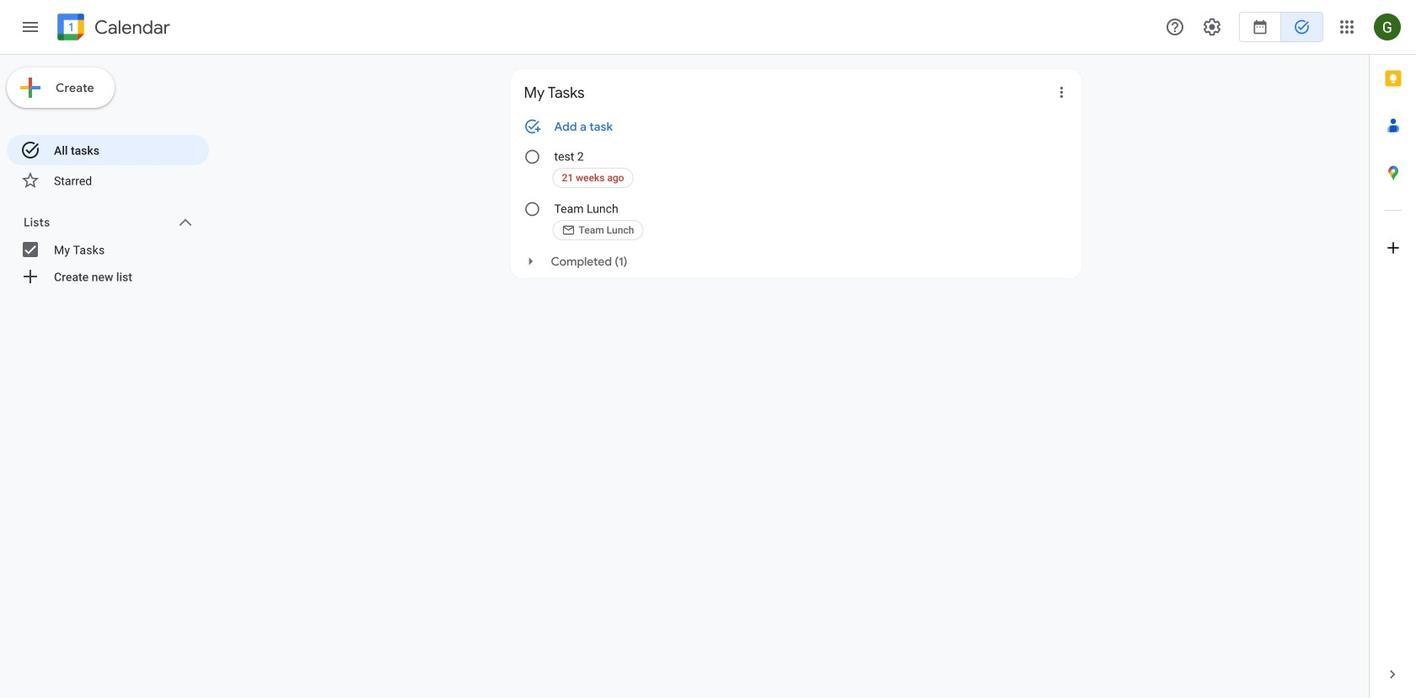 Task type: describe. For each thing, give the bounding box(es) containing it.
support menu image
[[1165, 17, 1186, 37]]

tasks sidebar image
[[20, 17, 40, 37]]

calendar element
[[54, 10, 170, 47]]



Task type: locate. For each thing, give the bounding box(es) containing it.
settings menu image
[[1203, 17, 1223, 37]]

tab list
[[1370, 55, 1417, 651]]

heading inside the "calendar" element
[[91, 17, 170, 38]]

heading
[[91, 17, 170, 38]]



Task type: vqa. For each thing, say whether or not it's contained in the screenshot.
Calendar 'element' at the top of page
yes



